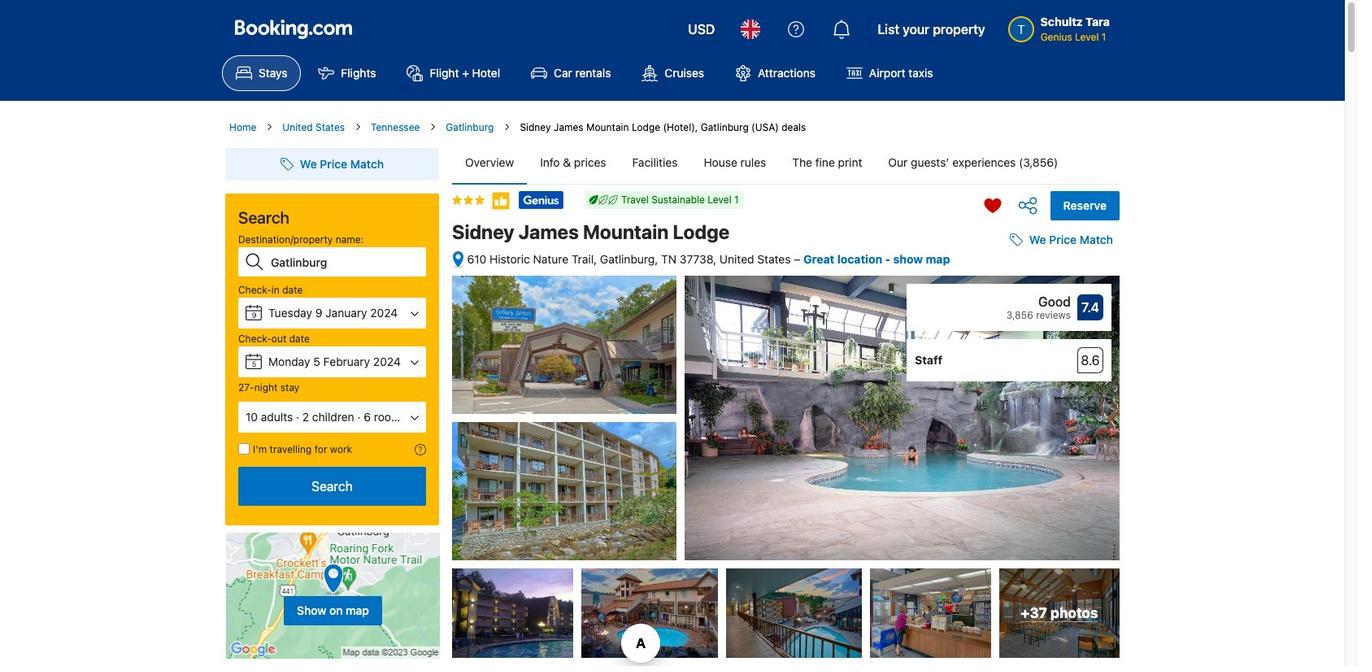 Task type: vqa. For each thing, say whether or not it's contained in the screenshot.
the 7.8
no



Task type: locate. For each thing, give the bounding box(es) containing it.
we down united states link
[[300, 157, 317, 171]]

0 vertical spatial james
[[554, 121, 584, 133]]

Where are you going? field
[[264, 247, 426, 277]]

map right show
[[926, 252, 951, 266]]

1 horizontal spatial sidney
[[520, 121, 551, 133]]

january
[[326, 306, 367, 320]]

gatlinburg,
[[600, 252, 658, 266]]

1 horizontal spatial gatlinburg
[[701, 121, 749, 133]]

airport
[[870, 66, 906, 80]]

2024 right january
[[370, 306, 398, 320]]

price for we price match "dropdown button" in search section
[[320, 157, 348, 171]]

1 horizontal spatial states
[[758, 252, 791, 266]]

out
[[272, 333, 287, 345]]

children
[[312, 410, 354, 424]]

1 vertical spatial price
[[1050, 233, 1077, 247]]

gatlinburg up the 'house'
[[701, 121, 749, 133]]

1 vertical spatial 2024
[[373, 355, 401, 369]]

tennessee
[[371, 121, 420, 133]]

reserve
[[1064, 199, 1107, 212]]

0 vertical spatial price
[[320, 157, 348, 171]]

0 horizontal spatial ·
[[296, 410, 299, 424]]

price down reserve button
[[1050, 233, 1077, 247]]

hotel
[[472, 66, 500, 80]]

lodge up "37738,"
[[673, 220, 730, 243]]

sidney up info
[[520, 121, 551, 133]]

1 horizontal spatial lodge
[[673, 220, 730, 243]]

· left 2
[[296, 410, 299, 424]]

match down tennessee link
[[351, 157, 384, 171]]

if you select this option, we'll show you popular business travel features like breakfast, wifi and free parking. image
[[415, 444, 426, 456], [415, 444, 426, 456]]

0 vertical spatial search
[[238, 208, 290, 227]]

we inside search section
[[300, 157, 317, 171]]

we up good in the top of the page
[[1030, 233, 1047, 247]]

0 vertical spatial we price match button
[[274, 150, 391, 179]]

we price match button down united states link
[[274, 150, 391, 179]]

lodge for sidney james mountain lodge
[[673, 220, 730, 243]]

1 vertical spatial sidney
[[452, 220, 515, 243]]

search up destination/property
[[238, 208, 290, 227]]

0 horizontal spatial sidney
[[452, 220, 515, 243]]

(hotel),
[[663, 121, 698, 133]]

match for we price match "dropdown button" in search section
[[351, 157, 384, 171]]

0 vertical spatial map
[[926, 252, 951, 266]]

level inside schultz tara genius level 1
[[1076, 31, 1100, 43]]

fine
[[816, 155, 835, 169]]

27-
[[238, 382, 254, 394]]

we price match inside search section
[[300, 157, 384, 171]]

0 horizontal spatial 1
[[735, 194, 739, 206]]

james
[[554, 121, 584, 133], [519, 220, 579, 243]]

&
[[563, 155, 571, 169]]

1 down house rules link
[[735, 194, 739, 206]]

james up nature
[[519, 220, 579, 243]]

info
[[540, 155, 560, 169]]

0 horizontal spatial lodge
[[632, 121, 661, 133]]

1 vertical spatial united
[[720, 252, 755, 266]]

0 horizontal spatial price
[[320, 157, 348, 171]]

sustainable
[[652, 194, 705, 206]]

level down tara
[[1076, 31, 1100, 43]]

1 horizontal spatial we price match
[[1030, 233, 1114, 247]]

stay
[[281, 382, 300, 394]]

the
[[793, 155, 813, 169]]

check- for out
[[238, 333, 272, 345]]

check- up tuesday
[[238, 284, 272, 296]]

search section
[[219, 135, 446, 660]]

states left –
[[758, 252, 791, 266]]

1 vertical spatial james
[[519, 220, 579, 243]]

1 vertical spatial date
[[289, 333, 310, 345]]

taxis
[[909, 66, 934, 80]]

0 horizontal spatial we
[[300, 157, 317, 171]]

we price match down united states link
[[300, 157, 384, 171]]

9 down check-in date
[[252, 311, 257, 320]]

house
[[704, 155, 738, 169]]

+37 photos
[[1021, 605, 1099, 622]]

match
[[351, 157, 384, 171], [1080, 233, 1114, 247]]

9
[[315, 306, 323, 320], [252, 311, 257, 320]]

lodge for sidney james mountain lodge (hotel), gatlinburg (usa) deals
[[632, 121, 661, 133]]

1 vertical spatial match
[[1080, 233, 1114, 247]]

3,856
[[1007, 309, 1034, 321]]

0 vertical spatial check-
[[238, 284, 272, 296]]

rooms
[[374, 410, 407, 424]]

facilities
[[633, 155, 678, 169]]

car rentals link
[[518, 55, 625, 91]]

we
[[300, 157, 317, 171], [1030, 233, 1047, 247]]

mountain up 'gatlinburg,'
[[583, 220, 669, 243]]

gatlinburg up overview on the left top of page
[[446, 121, 494, 133]]

your
[[903, 22, 930, 37]]

0 vertical spatial date
[[283, 284, 303, 296]]

name:
[[336, 234, 364, 246]]

0 vertical spatial mountain
[[587, 121, 629, 133]]

house rules link
[[691, 142, 780, 184]]

8.6
[[1082, 353, 1100, 368]]

click to open map view image
[[452, 250, 465, 269]]

flights
[[341, 66, 376, 80]]

1 vertical spatial 1
[[735, 194, 739, 206]]

map right the "on" on the bottom left
[[346, 603, 369, 617]]

1 vertical spatial we
[[1030, 233, 1047, 247]]

date for check-in date
[[283, 284, 303, 296]]

–
[[794, 252, 801, 266]]

0 vertical spatial we
[[300, 157, 317, 171]]

0 vertical spatial united
[[283, 121, 313, 133]]

show
[[297, 603, 327, 617]]

check-out date
[[238, 333, 310, 345]]

cruises
[[665, 66, 705, 80]]

level down the 'house'
[[708, 194, 732, 206]]

we price match down reserve button
[[1030, 233, 1114, 247]]

0 vertical spatial states
[[316, 121, 345, 133]]

rated good element
[[915, 292, 1072, 312]]

0 horizontal spatial map
[[346, 603, 369, 617]]

1 horizontal spatial match
[[1080, 233, 1114, 247]]

1 vertical spatial check-
[[238, 333, 272, 345]]

·
[[296, 410, 299, 424], [358, 410, 361, 424]]

print
[[839, 155, 863, 169]]

1 horizontal spatial united
[[720, 252, 755, 266]]

0 horizontal spatial we price match button
[[274, 150, 391, 179]]

list your property link
[[868, 10, 996, 49]]

1 horizontal spatial 1
[[1102, 31, 1107, 43]]

2024 for monday 5 february 2024
[[373, 355, 401, 369]]

date right "out" on the left
[[289, 333, 310, 345]]

united right home
[[283, 121, 313, 133]]

we price match for we price match "dropdown button" to the bottom
[[1030, 233, 1114, 247]]

2 · from the left
[[358, 410, 361, 424]]

2024 right february
[[373, 355, 401, 369]]

cruises link
[[628, 55, 718, 91]]

0 horizontal spatial level
[[708, 194, 732, 206]]

-
[[886, 252, 891, 266]]

37738,
[[680, 252, 717, 266]]

1 vertical spatial we price match
[[1030, 233, 1114, 247]]

1 horizontal spatial search
[[312, 479, 353, 494]]

7.4
[[1082, 300, 1100, 315]]

1 check- from the top
[[238, 284, 272, 296]]

1 down tara
[[1102, 31, 1107, 43]]

0 vertical spatial match
[[351, 157, 384, 171]]

sidney
[[520, 121, 551, 133], [452, 220, 515, 243]]

level
[[1076, 31, 1100, 43], [708, 194, 732, 206]]

our guests' experiences (3,856) link
[[876, 142, 1072, 184]]

610 historic nature trail, gatlinburg, tn 37738, united states – great location - show map
[[467, 252, 951, 266]]

0 vertical spatial sidney
[[520, 121, 551, 133]]

2 gatlinburg from the left
[[701, 121, 749, 133]]

0 horizontal spatial match
[[351, 157, 384, 171]]

reserve button
[[1051, 191, 1120, 220]]

we price match button down reserve button
[[1004, 226, 1120, 255]]

price inside search section
[[320, 157, 348, 171]]

10 adults · 2 children · 6 rooms button
[[238, 402, 426, 433]]

states
[[316, 121, 345, 133], [758, 252, 791, 266]]

airport taxis link
[[833, 55, 948, 91]]

1 horizontal spatial we price match button
[[1004, 226, 1120, 255]]

mountain up "prices"
[[587, 121, 629, 133]]

5 right monday
[[313, 355, 320, 369]]

0 horizontal spatial gatlinburg
[[446, 121, 494, 133]]

tn
[[662, 252, 677, 266]]

price down united states link
[[320, 157, 348, 171]]

sidney up 610
[[452, 220, 515, 243]]

lodge
[[632, 121, 661, 133], [673, 220, 730, 243]]

date for check-out date
[[289, 333, 310, 345]]

work
[[330, 443, 352, 456]]

search
[[238, 208, 290, 227], [312, 479, 353, 494]]

1 horizontal spatial ·
[[358, 410, 361, 424]]

location
[[838, 252, 883, 266]]

usd
[[688, 22, 715, 37]]

1
[[1102, 31, 1107, 43], [735, 194, 739, 206]]

0 horizontal spatial we price match
[[300, 157, 384, 171]]

1 vertical spatial states
[[758, 252, 791, 266]]

tennessee link
[[371, 120, 420, 135]]

the fine print
[[793, 155, 863, 169]]

match inside search section
[[351, 157, 384, 171]]

booking.com image
[[235, 20, 352, 39]]

night
[[254, 382, 278, 394]]

states down the flights link
[[316, 121, 345, 133]]

1 horizontal spatial map
[[926, 252, 951, 266]]

search down work
[[312, 479, 353, 494]]

on
[[330, 603, 343, 617]]

1 vertical spatial search
[[312, 479, 353, 494]]

2 check- from the top
[[238, 333, 272, 345]]

0 vertical spatial we price match
[[300, 157, 384, 171]]

1 vertical spatial lodge
[[673, 220, 730, 243]]

check- for in
[[238, 284, 272, 296]]

date
[[283, 284, 303, 296], [289, 333, 310, 345]]

1 · from the left
[[296, 410, 299, 424]]

united states
[[283, 121, 345, 133]]

1 inside schultz tara genius level 1
[[1102, 31, 1107, 43]]

0 horizontal spatial 5
[[252, 360, 257, 369]]

lodge left (hotel),
[[632, 121, 661, 133]]

date right in
[[283, 284, 303, 296]]

0 vertical spatial 2024
[[370, 306, 398, 320]]

9 left january
[[315, 306, 323, 320]]

travel sustainable level 1
[[622, 194, 739, 206]]

1 gatlinburg from the left
[[446, 121, 494, 133]]

united right "37738,"
[[720, 252, 755, 266]]

0 vertical spatial 1
[[1102, 31, 1107, 43]]

search button
[[238, 467, 426, 506]]

info & prices
[[540, 155, 607, 169]]

0 vertical spatial lodge
[[632, 121, 661, 133]]

show on map button
[[225, 532, 441, 660], [284, 596, 382, 625]]

check- up monday
[[238, 333, 272, 345]]

1 horizontal spatial price
[[1050, 233, 1077, 247]]

1 vertical spatial mountain
[[583, 220, 669, 243]]

mountain
[[587, 121, 629, 133], [583, 220, 669, 243]]

james up &
[[554, 121, 584, 133]]

1 horizontal spatial level
[[1076, 31, 1100, 43]]

match down reserve button
[[1080, 233, 1114, 247]]

1 vertical spatial map
[[346, 603, 369, 617]]

5 up "27-"
[[252, 360, 257, 369]]

united states link
[[283, 120, 345, 135]]

0 vertical spatial level
[[1076, 31, 1100, 43]]

· left 6
[[358, 410, 361, 424]]



Task type: describe. For each thing, give the bounding box(es) containing it.
(3,856)
[[1020, 155, 1059, 169]]

property
[[934, 22, 986, 37]]

attractions
[[758, 66, 816, 80]]

guests'
[[911, 155, 950, 169]]

facilities link
[[620, 142, 691, 184]]

in
[[272, 284, 280, 296]]

nature
[[533, 252, 569, 266]]

we price match for we price match "dropdown button" in search section
[[300, 157, 384, 171]]

destination/property name:
[[238, 234, 364, 246]]

+
[[462, 66, 469, 80]]

destination/property
[[238, 234, 333, 246]]

sidney james mountain lodge
[[452, 220, 730, 243]]

adults
[[261, 410, 293, 424]]

6
[[364, 410, 371, 424]]

photos
[[1051, 605, 1099, 622]]

for
[[315, 443, 327, 456]]

price for we price match "dropdown button" to the bottom
[[1050, 233, 1077, 247]]

valign  initial image
[[491, 191, 511, 211]]

i'm
[[253, 443, 267, 456]]

we price match button inside search section
[[274, 150, 391, 179]]

trail,
[[572, 252, 597, 266]]

your account menu schultz tara genius level 1 element
[[1009, 7, 1117, 45]]

2024 for tuesday 9 january 2024
[[370, 306, 398, 320]]

(usa)
[[752, 121, 779, 133]]

mountain for sidney james mountain lodge
[[583, 220, 669, 243]]

1 vertical spatial we price match button
[[1004, 226, 1120, 255]]

tuesday 9 january 2024
[[269, 306, 398, 320]]

match for we price match "dropdown button" to the bottom
[[1080, 233, 1114, 247]]

show
[[894, 252, 924, 266]]

tara
[[1086, 15, 1111, 28]]

good 3,856 reviews
[[1007, 295, 1072, 321]]

info & prices link
[[527, 142, 620, 184]]

sidney for sidney james mountain lodge
[[452, 220, 515, 243]]

sidney james mountain lodge (hotel), gatlinburg (usa) deals
[[520, 121, 807, 133]]

travelling
[[270, 443, 312, 456]]

genius
[[1041, 31, 1073, 43]]

flight + hotel link
[[393, 55, 514, 91]]

deals
[[782, 121, 807, 133]]

home
[[229, 121, 257, 133]]

610
[[467, 252, 487, 266]]

0 horizontal spatial states
[[316, 121, 345, 133]]

sidney for sidney james mountain lodge (hotel), gatlinburg (usa) deals
[[520, 121, 551, 133]]

1 horizontal spatial 5
[[313, 355, 320, 369]]

staff
[[915, 353, 943, 367]]

scored 7.4 element
[[1078, 295, 1104, 321]]

stays
[[259, 66, 288, 80]]

tuesday
[[269, 306, 312, 320]]

0 horizontal spatial united
[[283, 121, 313, 133]]

+37 photos link
[[1000, 569, 1120, 658]]

our guests' experiences (3,856)
[[889, 155, 1059, 169]]

show on map
[[297, 603, 369, 617]]

10 adults · 2 children · 6 rooms
[[246, 410, 407, 424]]

the fine print link
[[780, 142, 876, 184]]

rentals
[[576, 66, 611, 80]]

list
[[878, 22, 900, 37]]

great location - show map button
[[804, 252, 951, 266]]

check-in date
[[238, 284, 303, 296]]

search inside search button
[[312, 479, 353, 494]]

schultz
[[1041, 15, 1084, 28]]

0 horizontal spatial search
[[238, 208, 290, 227]]

scored 8.6 element
[[1078, 348, 1104, 374]]

1 horizontal spatial 9
[[315, 306, 323, 320]]

mountain for sidney james mountain lodge (hotel), gatlinburg (usa) deals
[[587, 121, 629, 133]]

1 vertical spatial level
[[708, 194, 732, 206]]

monday
[[269, 355, 310, 369]]

james for sidney james mountain lodge (hotel), gatlinburg (usa) deals
[[554, 121, 584, 133]]

february
[[323, 355, 370, 369]]

sidney james mountain lodge (hotel), gatlinburg (usa) deals link
[[520, 121, 807, 133]]

stays link
[[222, 55, 301, 91]]

map inside search section
[[346, 603, 369, 617]]

schultz tara genius level 1
[[1041, 15, 1111, 43]]

our
[[889, 155, 908, 169]]

list your property
[[878, 22, 986, 37]]

experiences
[[953, 155, 1016, 169]]

1 horizontal spatial we
[[1030, 233, 1047, 247]]

overview link
[[452, 142, 527, 184]]

overview
[[465, 155, 514, 169]]

0 horizontal spatial 9
[[252, 311, 257, 320]]

flight
[[430, 66, 459, 80]]

10
[[246, 410, 258, 424]]

car
[[554, 66, 573, 80]]

house rules
[[704, 155, 767, 169]]

rules
[[741, 155, 767, 169]]

2
[[302, 410, 309, 424]]

travel
[[622, 194, 649, 206]]

james for sidney james mountain lodge
[[519, 220, 579, 243]]

airport taxis
[[870, 66, 934, 80]]

flights link
[[305, 55, 390, 91]]

great
[[804, 252, 835, 266]]

+37
[[1021, 605, 1048, 622]]

good
[[1039, 295, 1072, 309]]

car rentals
[[554, 66, 611, 80]]

monday 5 february 2024
[[269, 355, 401, 369]]



